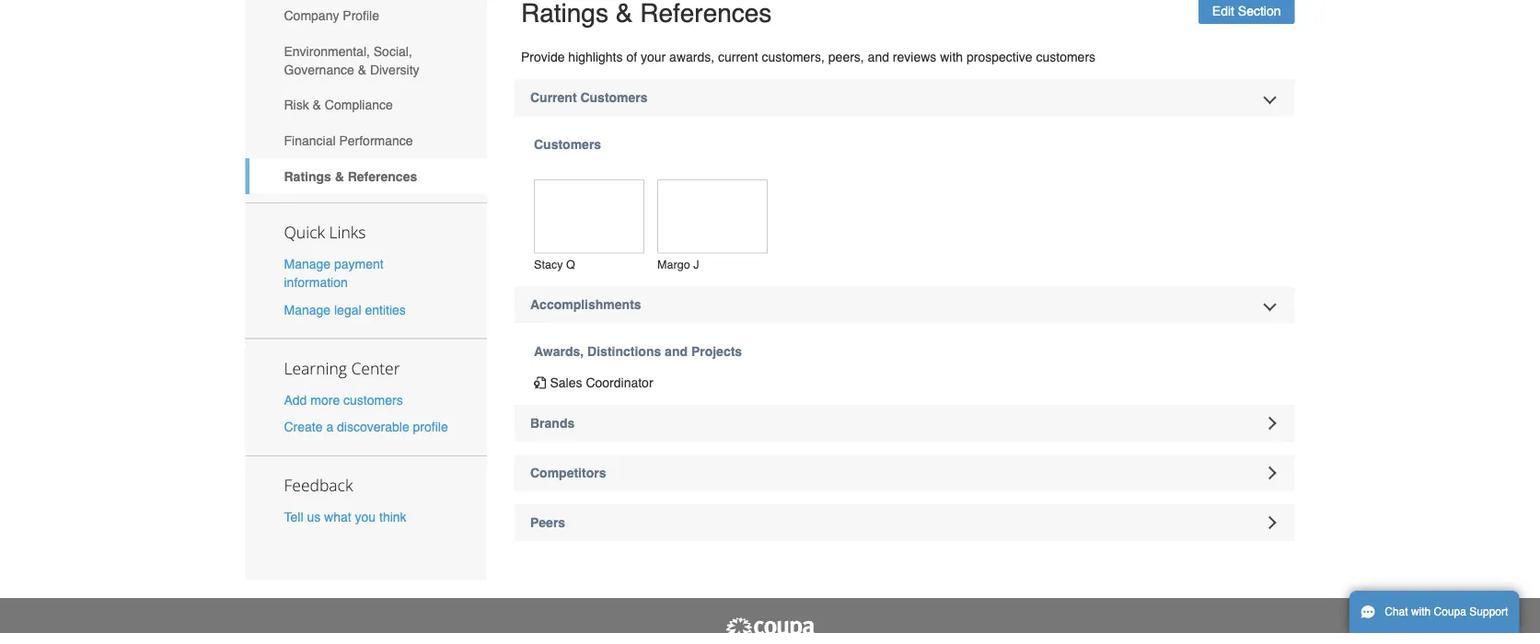 Task type: locate. For each thing, give the bounding box(es) containing it.
add more customers
[[284, 393, 403, 408]]

accomplishments
[[530, 298, 641, 312]]

0 vertical spatial and
[[868, 50, 889, 65]]

0 horizontal spatial customers
[[343, 393, 403, 408]]

quick links
[[284, 222, 366, 244]]

risk & compliance
[[284, 98, 393, 113]]

1 horizontal spatial customers
[[1036, 50, 1096, 65]]

& for compliance
[[313, 98, 321, 113]]

awards,
[[534, 345, 584, 359]]

company profile link
[[245, 0, 487, 34]]

and
[[868, 50, 889, 65], [665, 345, 688, 359]]

q
[[566, 259, 575, 272]]

&
[[358, 63, 366, 77], [313, 98, 321, 113], [335, 169, 344, 184]]

section
[[1238, 4, 1281, 19]]

support
[[1470, 606, 1508, 619]]

tell
[[284, 510, 303, 525]]

0 vertical spatial customers
[[580, 91, 648, 106]]

1 vertical spatial manage
[[284, 303, 331, 318]]

0 horizontal spatial with
[[940, 50, 963, 65]]

1 vertical spatial &
[[313, 98, 321, 113]]

and left 'projects'
[[665, 345, 688, 359]]

stacy
[[534, 259, 563, 272]]

manage for manage legal entities
[[284, 303, 331, 318]]

0 vertical spatial manage
[[284, 257, 331, 272]]

j
[[693, 259, 699, 272]]

0 vertical spatial with
[[940, 50, 963, 65]]

& left diversity
[[358, 63, 366, 77]]

awards,
[[669, 50, 715, 65]]

1 vertical spatial customers
[[343, 393, 403, 408]]

create a discoverable profile link
[[284, 420, 448, 435]]

a
[[326, 420, 333, 435]]

1 horizontal spatial and
[[868, 50, 889, 65]]

payment
[[334, 257, 384, 272]]

2 vertical spatial &
[[335, 169, 344, 184]]

references
[[348, 169, 417, 184]]

margo j
[[657, 259, 699, 272]]

with
[[940, 50, 963, 65], [1411, 606, 1431, 619]]

customers right the prospective
[[1036, 50, 1096, 65]]

of
[[626, 50, 637, 65]]

manage legal entities
[[284, 303, 406, 318]]

information
[[284, 276, 348, 291]]

financial performance link
[[245, 123, 487, 159]]

1 vertical spatial with
[[1411, 606, 1431, 619]]

2 horizontal spatial &
[[358, 63, 366, 77]]

chat
[[1385, 606, 1408, 619]]

margo j image
[[657, 180, 768, 254]]

0 vertical spatial &
[[358, 63, 366, 77]]

sales
[[550, 376, 582, 391]]

competitors
[[530, 466, 606, 481]]

add more customers link
[[284, 393, 403, 408]]

financial
[[284, 134, 336, 149]]

& right the ratings
[[335, 169, 344, 184]]

customers
[[580, 91, 648, 106], [534, 138, 601, 152]]

stacy q image
[[534, 180, 644, 254]]

manage up "information"
[[284, 257, 331, 272]]

0 horizontal spatial and
[[665, 345, 688, 359]]

performance
[[339, 134, 413, 149]]

social,
[[374, 44, 412, 59]]

customers down current
[[534, 138, 601, 152]]

risk
[[284, 98, 309, 113]]

2 manage from the top
[[284, 303, 331, 318]]

current
[[718, 50, 758, 65]]

environmental, social, governance & diversity
[[284, 44, 419, 77]]

manage inside manage payment information
[[284, 257, 331, 272]]

customers inside dropdown button
[[580, 91, 648, 106]]

with right chat
[[1411, 606, 1431, 619]]

with inside chat with coupa support button
[[1411, 606, 1431, 619]]

with right reviews
[[940, 50, 963, 65]]

competitors button
[[515, 455, 1295, 492]]

current customers button
[[515, 80, 1295, 117]]

customers
[[1036, 50, 1096, 65], [343, 393, 403, 408]]

highlights
[[568, 50, 623, 65]]

1 horizontal spatial with
[[1411, 606, 1431, 619]]

provide
[[521, 50, 565, 65]]

& right risk
[[313, 98, 321, 113]]

tell us what you think
[[284, 510, 407, 525]]

create a discoverable profile
[[284, 420, 448, 435]]

1 horizontal spatial &
[[335, 169, 344, 184]]

chat with coupa support button
[[1350, 591, 1519, 633]]

more
[[311, 393, 340, 408]]

coupa
[[1434, 606, 1467, 619]]

customers down of
[[580, 91, 648, 106]]

environmental, social, governance & diversity link
[[245, 34, 487, 88]]

accomplishments heading
[[515, 287, 1295, 323]]

and right peers,
[[868, 50, 889, 65]]

customers up discoverable
[[343, 393, 403, 408]]

manage down "information"
[[284, 303, 331, 318]]

feedback
[[284, 475, 353, 496]]

brands heading
[[515, 405, 1295, 442]]

manage
[[284, 257, 331, 272], [284, 303, 331, 318]]

1 vertical spatial and
[[665, 345, 688, 359]]

0 horizontal spatial &
[[313, 98, 321, 113]]

margo
[[657, 259, 690, 272]]

peers button
[[515, 505, 1295, 542]]

learning
[[284, 358, 347, 379]]

1 manage from the top
[[284, 257, 331, 272]]

reviews
[[893, 50, 937, 65]]

& inside environmental, social, governance & diversity
[[358, 63, 366, 77]]

current
[[530, 91, 577, 106]]



Task type: vqa. For each thing, say whether or not it's contained in the screenshot.
Manage payment information link
yes



Task type: describe. For each thing, give the bounding box(es) containing it.
entities
[[365, 303, 406, 318]]

think
[[379, 510, 407, 525]]

discoverable
[[337, 420, 409, 435]]

company
[[284, 9, 339, 23]]

compliance
[[325, 98, 393, 113]]

legal
[[334, 303, 361, 318]]

manage payment information link
[[284, 257, 384, 291]]

quick
[[284, 222, 325, 244]]

financial performance
[[284, 134, 413, 149]]

what
[[324, 510, 351, 525]]

provide highlights of your awards, current customers, peers, and reviews with prospective customers
[[521, 50, 1096, 65]]

distinctions
[[587, 345, 661, 359]]

peers,
[[828, 50, 864, 65]]

& for references
[[335, 169, 344, 184]]

coupa supplier portal image
[[724, 617, 816, 633]]

edit
[[1212, 4, 1235, 19]]

tell us what you think button
[[284, 508, 407, 527]]

0 vertical spatial customers
[[1036, 50, 1096, 65]]

create
[[284, 420, 323, 435]]

governance
[[284, 63, 354, 77]]

risk & compliance link
[[245, 88, 487, 123]]

chat with coupa support
[[1385, 606, 1508, 619]]

manage payment information
[[284, 257, 384, 291]]

learning center
[[284, 358, 400, 379]]

customers,
[[762, 50, 825, 65]]

add
[[284, 393, 307, 408]]

links
[[329, 222, 366, 244]]

coordinator
[[586, 376, 653, 391]]

environmental,
[[284, 44, 370, 59]]

manage for manage payment information
[[284, 257, 331, 272]]

projects
[[691, 345, 742, 359]]

manage legal entities link
[[284, 303, 406, 318]]

diversity
[[370, 63, 419, 77]]

center
[[351, 358, 400, 379]]

stacy q
[[534, 259, 575, 272]]

us
[[307, 510, 321, 525]]

brands button
[[515, 405, 1295, 442]]

company profile
[[284, 9, 379, 23]]

1 vertical spatial customers
[[534, 138, 601, 152]]

current customers heading
[[515, 80, 1295, 117]]

your
[[641, 50, 666, 65]]

accomplishments button
[[515, 287, 1295, 323]]

prospective
[[967, 50, 1033, 65]]

brands
[[530, 416, 575, 431]]

profile
[[343, 9, 379, 23]]

competitors heading
[[515, 455, 1295, 492]]

peers
[[530, 516, 565, 531]]

sales coordinator
[[550, 376, 653, 391]]

you
[[355, 510, 376, 525]]

edit section
[[1212, 4, 1281, 19]]

awards, distinctions and projects
[[534, 345, 742, 359]]

ratings
[[284, 169, 331, 184]]

ratings & references link
[[245, 159, 487, 195]]

current customers
[[530, 91, 648, 106]]

ratings & references
[[284, 169, 417, 184]]

peers heading
[[515, 505, 1295, 542]]

profile
[[413, 420, 448, 435]]

edit section link
[[1199, 0, 1295, 24]]



